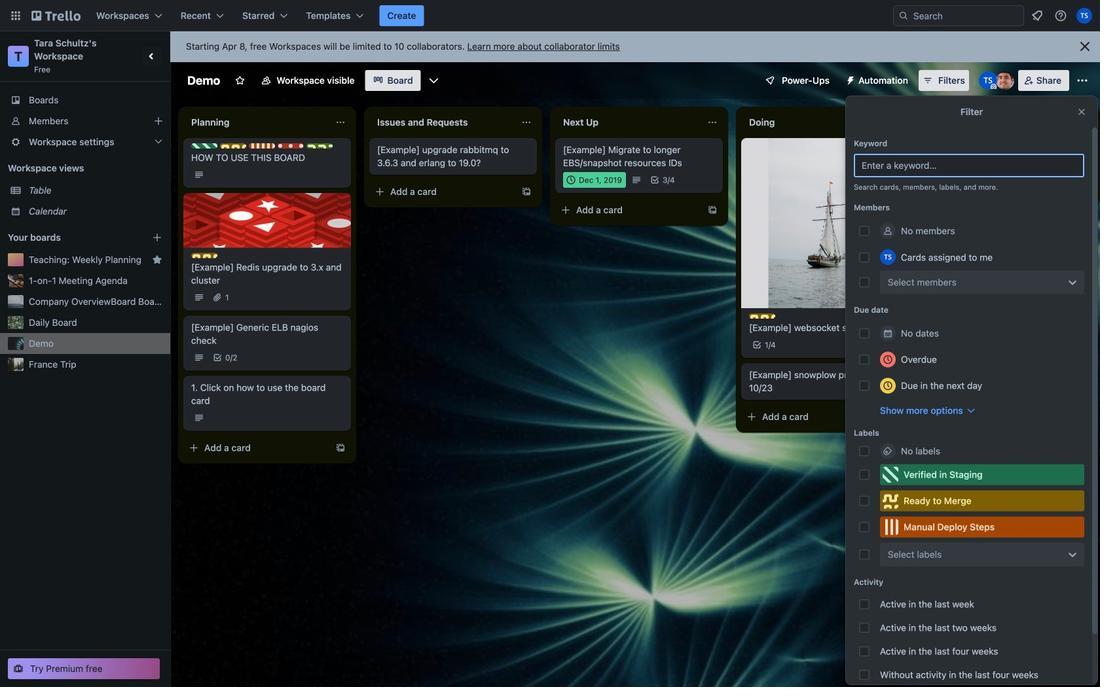 Task type: describe. For each thing, give the bounding box(es) containing it.
1 vertical spatial create from template… image
[[893, 412, 904, 422]]

starred icon image
[[152, 255, 162, 265]]

0 notifications image
[[1029, 8, 1045, 24]]

open information menu image
[[1054, 9, 1067, 22]]

primary element
[[0, 0, 1100, 31]]

show menu image
[[1076, 74, 1089, 87]]

0 vertical spatial create from template… image
[[521, 187, 532, 197]]

Enter a keyword… text field
[[854, 154, 1084, 177]]

Board name text field
[[181, 70, 227, 91]]

1 horizontal spatial james peterson (jamespeterson93) image
[[996, 71, 1014, 90]]

0 horizontal spatial james peterson (jamespeterson93) image
[[888, 337, 904, 353]]

star or unstar board image
[[235, 75, 245, 86]]

0 vertical spatial color: green, title: "verified in staging" element
[[191, 143, 217, 149]]

Search field
[[893, 5, 1024, 26]]

back to home image
[[31, 5, 81, 26]]

1 vertical spatial tara schultz (taraschultz7) image
[[880, 250, 896, 265]]

workspace navigation collapse icon image
[[143, 47, 161, 65]]

0 vertical spatial create from template… image
[[707, 205, 718, 215]]

1 horizontal spatial tara schultz (taraschultz7) image
[[979, 71, 997, 90]]

color: red, title: "unshippable!" element
[[278, 143, 304, 149]]

0 horizontal spatial color: orange, title: "manual deploy steps" element
[[249, 143, 275, 149]]



Task type: locate. For each thing, give the bounding box(es) containing it.
0 horizontal spatial tara schultz (taraschultz7) image
[[880, 250, 896, 265]]

customize views image
[[427, 74, 441, 87]]

james peterson (jamespeterson93) image
[[996, 71, 1014, 90], [888, 337, 904, 353]]

color: orange, title: "manual deploy steps" element
[[249, 143, 275, 149], [880, 517, 1084, 538]]

close popover image
[[1077, 107, 1087, 117]]

None checkbox
[[563, 172, 626, 188]]

1 vertical spatial james peterson (jamespeterson93) image
[[888, 337, 904, 353]]

0 horizontal spatial create from template… image
[[335, 443, 346, 453]]

1 horizontal spatial color: green, title: "verified in staging" element
[[880, 465, 1084, 486]]

this member is an admin of this board. image
[[991, 84, 997, 90]]

None text field
[[183, 112, 330, 133], [555, 112, 702, 133], [741, 112, 888, 133], [183, 112, 330, 133], [555, 112, 702, 133], [741, 112, 888, 133]]

tara schultz (taraschultz7) image
[[1077, 8, 1092, 24]]

0 horizontal spatial create from template… image
[[521, 187, 532, 197]]

color: green, title: "verified in staging" element
[[191, 143, 217, 149], [880, 465, 1084, 486]]

0 vertical spatial tara schultz (taraschultz7) image
[[979, 71, 997, 90]]

1 horizontal spatial color: orange, title: "manual deploy steps" element
[[880, 517, 1084, 538]]

1 vertical spatial create from template… image
[[335, 443, 346, 453]]

create from template… image
[[707, 205, 718, 215], [335, 443, 346, 453]]

1 horizontal spatial create from template… image
[[893, 412, 904, 422]]

1 horizontal spatial create from template… image
[[707, 205, 718, 215]]

0 vertical spatial color: orange, title: "manual deploy steps" element
[[249, 143, 275, 149]]

sm image
[[840, 70, 859, 88]]

tara schultz (taraschultz7) image
[[979, 71, 997, 90], [880, 250, 896, 265]]

color: yellow, title: "ready to merge" element
[[220, 143, 246, 149], [191, 253, 217, 258], [749, 314, 775, 319], [880, 491, 1084, 512]]

add board image
[[152, 232, 162, 243]]

your boards with 6 items element
[[8, 230, 132, 246]]

color: lime, title: "secrets" element
[[306, 143, 333, 149]]

1 vertical spatial color: green, title: "verified in staging" element
[[880, 465, 1084, 486]]

0 vertical spatial james peterson (jamespeterson93) image
[[996, 71, 1014, 90]]

None text field
[[369, 112, 516, 133]]

1 vertical spatial color: orange, title: "manual deploy steps" element
[[880, 517, 1084, 538]]

create from template… image
[[521, 187, 532, 197], [893, 412, 904, 422]]

search image
[[898, 10, 909, 21]]

0 horizontal spatial color: green, title: "verified in staging" element
[[191, 143, 217, 149]]



Task type: vqa. For each thing, say whether or not it's contained in the screenshot.
CARDS
no



